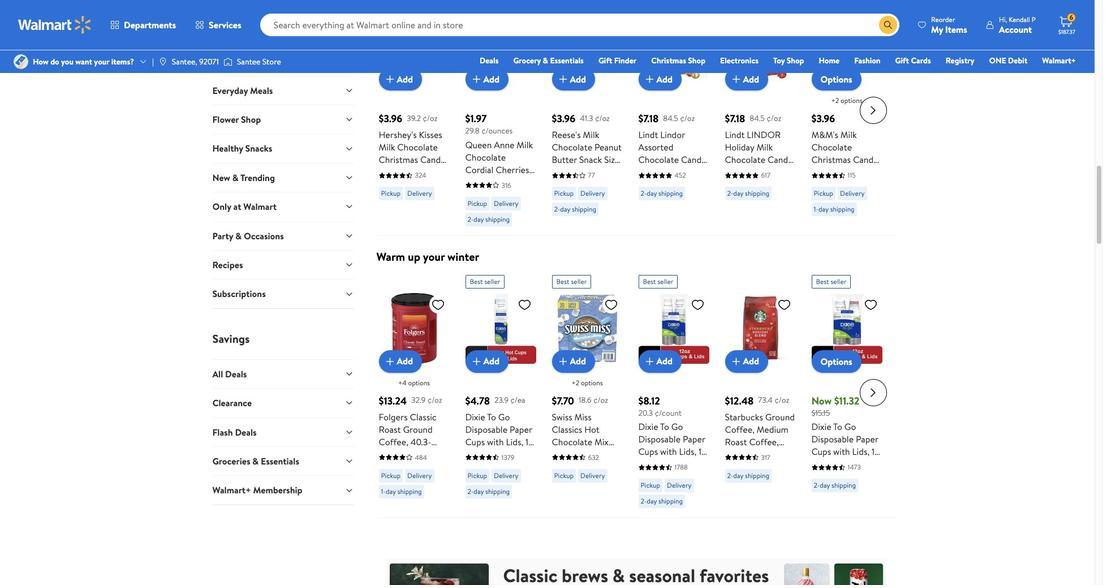 Task type: locate. For each thing, give the bounding box(es) containing it.
paper
[[510, 423, 533, 436], [683, 433, 706, 446], [856, 433, 879, 446]]

1 add to cart image from the top
[[730, 73, 744, 86]]

truffles, inside $7.18 84.5 ¢/oz lindt lindor holiday milk chocolate candy truffles, 8.5 oz. bag
[[725, 166, 757, 178]]

1 horizontal spatial truffles,
[[725, 166, 757, 178]]

coffee, up 317
[[750, 436, 779, 448]]

2 horizontal spatial candy
[[854, 153, 878, 166]]

deals inside all deals dropdown button
[[225, 368, 247, 380]]

1 horizontal spatial 1-
[[814, 204, 819, 214]]

10.1
[[396, 166, 408, 178]]

lids, up 1788
[[680, 446, 697, 458]]

3 seller from the left
[[658, 277, 674, 286]]

fashion link
[[850, 54, 886, 67]]

lindt for assorted
[[639, 129, 659, 141]]

0 vertical spatial options link
[[812, 68, 862, 91]]

starbucks
[[725, 411, 764, 423]]

toy shop
[[774, 55, 805, 66]]

oz. right 452
[[687, 166, 697, 178]]

1 vertical spatial holiday
[[725, 448, 755, 461]]

10 left 115
[[818, 166, 826, 178]]

add to cart image for queen anne milk chocolate cordial cherries, 6.6 oz box, 10 pieces image
[[470, 73, 484, 86]]

0 horizontal spatial -
[[552, 473, 556, 485]]

0 horizontal spatial essentials
[[261, 455, 299, 468]]

$7.70
[[552, 394, 575, 408]]

roast
[[379, 423, 401, 436], [725, 436, 748, 448]]

ground
[[766, 411, 795, 423], [403, 423, 433, 436]]

lids, inside $4.78 23.9 ¢/ea dixie to go disposable paper cups with lids, 12 oz, multicolor, 20 count
[[506, 436, 524, 448]]

options up $11.32
[[821, 355, 853, 368]]

1 vertical spatial 1-day shipping
[[381, 487, 422, 496]]

add to cart image
[[384, 73, 397, 86], [470, 73, 484, 86], [557, 73, 570, 86], [643, 73, 657, 86], [384, 355, 397, 368], [470, 355, 484, 368], [557, 355, 570, 368], [643, 355, 657, 368]]

$7.18 inside $7.18 84.5 ¢/oz lindt lindor assorted chocolate candy truffles, 8.5 oz. bag
[[639, 112, 659, 126]]

0 horizontal spatial walmart+
[[213, 484, 251, 497]]

2 horizontal spatial lids,
[[853, 446, 870, 458]]

everyday meals button
[[213, 76, 354, 105]]

options link for dixie to go disposable paper cups with lids, 12 oz, multicolor, 60 count image at the right bottom of page
[[812, 350, 862, 373]]

with up 1.38
[[552, 448, 569, 461]]

with for 18.6
[[552, 448, 569, 461]]

1 horizontal spatial 84.5
[[750, 113, 765, 124]]

2 horizontal spatial disposable
[[812, 433, 854, 446]]

add to cart image for reese's milk chocolate peanut butter snack size trees christmas candy, bag 9.6 oz
[[730, 73, 744, 86]]

1 options from the top
[[821, 73, 853, 86]]

add to favorites list, lindt lindor assorted chocolate candy truffles, 8.5 oz. bag image
[[691, 15, 705, 29]]

¢/oz inside $3.96 41.3 ¢/oz reese's milk chocolate peanut butter snack size trees christmas candy, bag 9.6 oz
[[595, 113, 610, 124]]

paper for 23.9
[[510, 423, 533, 436]]

cups inside $8.12 20.3 ¢/count dixie to go disposable paper cups with lids, 12 oz, multicolor, 40 count
[[639, 446, 658, 458]]

product group containing $1.97
[[466, 0, 536, 231]]

4 seller from the left
[[831, 277, 847, 286]]

count inside now $11.32 $15.15 dixie to go disposable paper cups with lids, 12 oz, multicolor, 60 count
[[812, 470, 836, 483]]

add to cart image up '$7.70'
[[557, 355, 570, 368]]

santee
[[237, 56, 261, 67]]

cups inside now $11.32 $15.15 dixie to go disposable paper cups with lids, 12 oz, multicolor, 60 count
[[812, 446, 832, 458]]

1 vertical spatial 1-
[[381, 487, 386, 496]]

roast down starbucks
[[725, 436, 748, 448]]

product group containing $4.78
[[466, 270, 536, 513]]

kendall
[[1010, 14, 1031, 24]]

0 vertical spatial candy,
[[421, 153, 447, 166]]

holiday inside $7.18 84.5 ¢/oz lindt lindor holiday milk chocolate candy truffles, 8.5 oz. bag
[[725, 141, 755, 153]]

2 horizontal spatial oz,
[[812, 458, 823, 470]]

& for groceries
[[253, 455, 259, 468]]

trees
[[552, 166, 573, 178]]

& inside groceries & essentials dropdown button
[[253, 455, 259, 468]]

with for 20.3
[[661, 446, 677, 458]]

1 $7.18 from the left
[[639, 112, 659, 126]]

add to cart image for 'reese's milk chocolate peanut butter snack size trees christmas candy, bag 9.6 oz' image
[[557, 73, 570, 86]]

shop inside dropdown button
[[241, 113, 261, 126]]

1 seller from the left
[[485, 277, 501, 286]]

options link
[[812, 68, 862, 91], [812, 350, 862, 373]]

0 horizontal spatial oz.
[[687, 166, 697, 178]]

0 horizontal spatial +2
[[572, 378, 580, 388]]

add to cart image down christmas shop
[[643, 73, 657, 86]]

0 horizontal spatial cups
[[466, 436, 485, 448]]

walmart+ down $187.37
[[1043, 55, 1077, 66]]

lids, inside $8.12 20.3 ¢/count dixie to go disposable paper cups with lids, 12 oz, multicolor, 40 count
[[680, 446, 697, 458]]

add for hershey's kisses milk chocolate christmas candy, bag 10.1 oz image's add button
[[397, 73, 413, 85]]

2 add to cart image from the top
[[730, 355, 744, 368]]

shop
[[689, 55, 706, 66], [787, 55, 805, 66], [241, 113, 261, 126]]

chocolate up trees
[[552, 141, 593, 153]]

roast inside $12.48 73.4 ¢/oz starbucks ground coffee, medium roast coffee, holiday blend, 1 bag (17 oz)
[[725, 436, 748, 448]]

2 options from the top
[[821, 355, 853, 368]]

add button down deals link
[[466, 68, 509, 91]]

multicolor, left 60
[[825, 458, 867, 470]]

dixie inside $8.12 20.3 ¢/count dixie to go disposable paper cups with lids, 12 oz, multicolor, 40 count
[[639, 421, 659, 433]]

multicolor, inside now $11.32 $15.15 dixie to go disposable paper cups with lids, 12 oz, multicolor, 60 count
[[825, 458, 867, 470]]

seller up swiss miss classics hot chocolate mix with marshmallows, 30 - 1.38 oz packets "image"
[[571, 277, 587, 286]]

1 horizontal spatial cups
[[639, 446, 658, 458]]

1 84.5 from the left
[[664, 113, 679, 124]]

1 vertical spatial walmart+
[[213, 484, 251, 497]]

candy up 115
[[854, 153, 878, 166]]

chocolate up box,
[[466, 151, 506, 163]]

2 $7.18 from the left
[[725, 112, 746, 126]]

now
[[812, 394, 832, 408]]

groceries
[[213, 455, 250, 468]]

1 vertical spatial candy,
[[552, 178, 579, 191]]

shop for toy shop
[[787, 55, 805, 66]]

add button up the 18.6
[[552, 350, 596, 373]]

disposable for 23.9
[[466, 423, 508, 436]]

with inside $8.12 20.3 ¢/count dixie to go disposable paper cups with lids, 12 oz, multicolor, 40 count
[[661, 446, 677, 458]]

& inside new & trending dropdown button
[[232, 171, 239, 184]]

best seller up dixie to go disposable paper cups with lids, 12 oz, multicolor, 60 count image at the right bottom of page
[[817, 277, 847, 286]]

& for grocery
[[543, 55, 549, 66]]

candy,
[[421, 153, 447, 166], [552, 178, 579, 191]]

2 horizontal spatial count
[[812, 470, 836, 483]]

2 horizontal spatial dixie
[[812, 421, 832, 433]]

1 vertical spatial next slide for product carousel list image
[[860, 379, 887, 406]]

2 seller from the left
[[571, 277, 587, 286]]

1 horizontal spatial essentials
[[550, 55, 584, 66]]

add to cart image down deals link
[[470, 73, 484, 86]]

0 horizontal spatial lindt
[[639, 129, 659, 141]]

oz left 115
[[828, 166, 837, 178]]

count left 1788
[[639, 470, 663, 483]]

essentials for groceries & essentials
[[261, 455, 299, 468]]

1 truffles, from the left
[[639, 166, 671, 178]]

$3.96 inside '$3.96 m&m's milk chocolate christmas candy - 10 oz bag'
[[812, 112, 836, 126]]

oz, for $11.32
[[812, 458, 823, 470]]

0 vertical spatial add to cart image
[[730, 73, 744, 86]]

0 vertical spatial +2 options
[[832, 96, 863, 105]]

chocolate inside $1.97 29.8 ¢/ounces queen anne milk chocolate cordial cherries, 6.6 oz box, 10 pieces
[[466, 151, 506, 163]]

shipping down 617
[[746, 189, 770, 198]]

10 inside '$3.96 m&m's milk chocolate christmas candy - 10 oz bag'
[[818, 166, 826, 178]]

seller up dixie to go disposable paper cups with lids, 12 oz, multicolor, 40 count image
[[658, 277, 674, 286]]

gift for gift finder
[[599, 55, 613, 66]]

1 vertical spatial essentials
[[261, 455, 299, 468]]

2 lindt from the left
[[725, 129, 745, 141]]

truffles,
[[639, 166, 671, 178], [725, 166, 757, 178]]

deals right all
[[225, 368, 247, 380]]

to down $11.32
[[834, 421, 843, 433]]

disposable inside $4.78 23.9 ¢/ea dixie to go disposable paper cups with lids, 12 oz, multicolor, 20 count
[[466, 423, 508, 436]]

add to favorites list, dixie to go disposable paper cups with lids, 12 oz, multicolor, 40 count image
[[691, 298, 705, 312]]

2 next slide for product carousel list image from the top
[[860, 379, 887, 406]]

0 horizontal spatial to
[[487, 411, 496, 423]]

disposable down $4.78
[[466, 423, 508, 436]]

0 horizontal spatial 1-
[[381, 487, 386, 496]]

product group containing $8.12
[[639, 270, 710, 513]]

$3.96 inside $3.96 41.3 ¢/oz reese's milk chocolate peanut butter snack size trees christmas candy, bag 9.6 oz
[[552, 112, 576, 126]]

options link for m&m's milk chocolate christmas candy - 10 oz bag image
[[812, 68, 862, 91]]

walmart+ for walmart+
[[1043, 55, 1077, 66]]

1.38
[[558, 473, 573, 485]]

oz, inside $4.78 23.9 ¢/ea dixie to go disposable paper cups with lids, 12 oz, multicolor, 20 count
[[466, 448, 477, 461]]

with for 23.9
[[487, 436, 504, 448]]

+2 up m&m's
[[832, 96, 840, 105]]

want
[[75, 56, 92, 67]]

dixie inside now $11.32 $15.15 dixie to go disposable paper cups with lids, 12 oz, multicolor, 60 count
[[812, 421, 832, 433]]

12 inside now $11.32 $15.15 dixie to go disposable paper cups with lids, 12 oz, multicolor, 60 count
[[872, 446, 880, 458]]

1 horizontal spatial paper
[[683, 433, 706, 446]]

2 options link from the top
[[812, 350, 862, 373]]

all deals
[[213, 368, 247, 380]]

paper inside $4.78 23.9 ¢/ea dixie to go disposable paper cups with lids, 12 oz, multicolor, 20 count
[[510, 423, 533, 436]]

0 horizontal spatial roast
[[379, 423, 401, 436]]

shop right flower
[[241, 113, 261, 126]]

1 oz. from the left
[[687, 166, 697, 178]]

¢/oz inside $12.48 73.4 ¢/oz starbucks ground coffee, medium roast coffee, holiday blend, 1 bag (17 oz)
[[775, 395, 790, 406]]

seller for now
[[831, 277, 847, 286]]

lindt lindor assorted chocolate candy truffles, 8.5 oz. bag image
[[639, 11, 710, 82]]

10 right box,
[[510, 176, 518, 188]]

1 lindt from the left
[[639, 129, 659, 141]]

¢/oz
[[423, 113, 438, 124], [595, 113, 610, 124], [681, 113, 695, 124], [767, 113, 782, 124], [428, 395, 442, 406], [594, 395, 609, 406], [775, 395, 790, 406]]

cups for 20.3
[[639, 446, 658, 458]]

oz, for 20.3
[[639, 458, 650, 470]]

add to favorites list, hershey's kisses milk chocolate christmas candy, bag 10.1 oz image
[[432, 15, 445, 29]]

2 holiday from the top
[[725, 448, 755, 461]]

add to favorites list, folgers classic roast ground coffee, 40.3-ounce image
[[432, 298, 445, 312]]

add for add button corresponding to dixie to go disposable paper cups with lids, 12 oz, multicolor, 40 count image
[[657, 355, 673, 368]]

$3.96 inside $3.96 39.2 ¢/oz hershey's kisses milk chocolate christmas candy, bag 10.1 oz
[[379, 112, 403, 126]]

cups
[[466, 436, 485, 448], [639, 446, 658, 458], [812, 446, 832, 458]]

paper for $11.32
[[856, 433, 879, 446]]

1 horizontal spatial 8.5
[[759, 166, 771, 178]]

oz inside $3.96 41.3 ¢/oz reese's milk chocolate peanut butter snack size trees christmas candy, bag 9.6 oz
[[612, 178, 620, 191]]

multicolor, for $11.32
[[825, 458, 867, 470]]

best down winter
[[470, 277, 483, 286]]

deals for flash deals
[[235, 426, 257, 438]]

0 horizontal spatial paper
[[510, 423, 533, 436]]

walmart+ down groceries in the left bottom of the page
[[213, 484, 251, 497]]

0 horizontal spatial multicolor,
[[479, 448, 521, 461]]

disposable down $15.15
[[812, 433, 854, 446]]

0 vertical spatial 1-
[[814, 204, 819, 214]]

deals left grocery
[[480, 55, 499, 66]]

1 vertical spatial deals
[[225, 368, 247, 380]]

1 horizontal spatial candy
[[768, 153, 793, 166]]

go
[[499, 411, 510, 423], [672, 421, 683, 433], [845, 421, 857, 433]]

shop for christmas shop
[[689, 55, 706, 66]]

1 horizontal spatial 1-day shipping
[[814, 204, 855, 214]]

deals
[[480, 55, 499, 66], [225, 368, 247, 380], [235, 426, 257, 438]]

home
[[819, 55, 840, 66]]

dixie to go disposable paper cups with lids, 12 oz, multicolor, 40 count image
[[639, 293, 710, 364]]

8.5 inside $7.18 84.5 ¢/oz lindt lindor assorted chocolate candy truffles, 8.5 oz. bag
[[673, 166, 685, 178]]

2 horizontal spatial cups
[[812, 446, 832, 458]]

2 horizontal spatial 12
[[872, 446, 880, 458]]

0 horizontal spatial 8.5
[[673, 166, 685, 178]]

 image for santee store
[[224, 56, 233, 67]]

1-day shipping inside the product group
[[381, 487, 422, 496]]

$13.24 32.9 ¢/oz folgers classic roast ground coffee, 40.3- ounce
[[379, 394, 442, 461]]

1 best seller from the left
[[470, 277, 501, 286]]

milk inside $3.96 41.3 ¢/oz reese's milk chocolate peanut butter snack size trees christmas candy, bag 9.6 oz
[[583, 129, 600, 141]]

how do you want your items?
[[33, 56, 134, 67]]

count for 23.9
[[466, 461, 490, 473]]

your right up
[[423, 249, 445, 264]]

add up $8.12
[[657, 355, 673, 368]]

2-
[[641, 189, 647, 198], [728, 189, 734, 198], [554, 204, 561, 214], [468, 214, 474, 224], [728, 471, 734, 480], [814, 481, 820, 490], [468, 487, 474, 496], [641, 496, 647, 506]]

oz, left 1379
[[466, 448, 477, 461]]

 image
[[158, 57, 167, 66]]

2-day shipping down 1379
[[468, 487, 510, 496]]

0 horizontal spatial $3.96
[[379, 112, 403, 126]]

add to cart image up $12.48
[[730, 355, 744, 368]]

go inside $4.78 23.9 ¢/ea dixie to go disposable paper cups with lids, 12 oz, multicolor, 20 count
[[499, 411, 510, 423]]

to for $11.32
[[834, 421, 843, 433]]

go inside $8.12 20.3 ¢/count dixie to go disposable paper cups with lids, 12 oz, multicolor, 40 count
[[672, 421, 683, 433]]

3 best seller from the left
[[643, 277, 674, 286]]

walmart
[[244, 201, 277, 213]]

12 inside $8.12 20.3 ¢/count dixie to go disposable paper cups with lids, 12 oz, multicolor, 40 count
[[699, 446, 707, 458]]

84.5 inside $7.18 84.5 ¢/oz lindt lindor assorted chocolate candy truffles, 8.5 oz. bag
[[664, 113, 679, 124]]

2 horizontal spatial $3.96
[[812, 112, 836, 126]]

santee,
[[172, 56, 197, 67]]

$3.96 up the hershey's
[[379, 112, 403, 126]]

with inside $4.78 23.9 ¢/ea dixie to go disposable paper cups with lids, 12 oz, multicolor, 20 count
[[487, 436, 504, 448]]

with
[[487, 436, 504, 448], [661, 446, 677, 458], [834, 446, 851, 458], [552, 448, 569, 461]]

search icon image
[[884, 20, 893, 29]]

shipping down 317
[[746, 471, 770, 480]]

your right want
[[94, 56, 109, 67]]

anne
[[494, 138, 515, 151]]

+4
[[399, 378, 407, 388]]

2 horizontal spatial shop
[[787, 55, 805, 66]]

to inside $8.12 20.3 ¢/count dixie to go disposable paper cups with lids, 12 oz, multicolor, 40 count
[[661, 421, 670, 433]]

grocery & essentials link
[[509, 54, 589, 67]]

oz. right 617
[[773, 166, 784, 178]]

29.8
[[466, 125, 480, 136]]

add button up the 39.2
[[379, 68, 422, 91]]

kisses
[[419, 129, 443, 141]]

2 horizontal spatial multicolor,
[[825, 458, 867, 470]]

1 next slide for product carousel list image from the top
[[860, 97, 887, 124]]

0 horizontal spatial lids,
[[506, 436, 524, 448]]

add to favorites list, m&m's milk chocolate christmas candy - 10 oz bag image
[[865, 15, 878, 29]]

0 horizontal spatial 84.5
[[664, 113, 679, 124]]

3 candy from the left
[[854, 153, 878, 166]]

christmas shop
[[652, 55, 706, 66]]

lids,
[[506, 436, 524, 448], [680, 446, 697, 458], [853, 446, 870, 458]]

2 horizontal spatial paper
[[856, 433, 879, 446]]

115
[[848, 170, 856, 180]]

40
[[696, 458, 707, 470]]

party & occasions button
[[213, 221, 354, 250]]

1 horizontal spatial go
[[672, 421, 683, 433]]

oz right 10.1
[[410, 166, 419, 178]]

2 oz. from the left
[[773, 166, 784, 178]]

0 horizontal spatial go
[[499, 411, 510, 423]]

0 horizontal spatial $7.18
[[639, 112, 659, 126]]

1379
[[502, 453, 515, 462]]

lids, for $11.32
[[853, 446, 870, 458]]

multicolor, inside $4.78 23.9 ¢/ea dixie to go disposable paper cups with lids, 12 oz, multicolor, 20 count
[[479, 448, 521, 461]]

¢/oz for milk
[[595, 113, 610, 124]]

1 holiday from the top
[[725, 141, 755, 153]]

add to cart image for 'lindt lindor assorted chocolate candy truffles, 8.5 oz. bag' image on the top of page
[[643, 73, 657, 86]]

 image
[[14, 54, 28, 69], [224, 56, 233, 67]]

1 horizontal spatial roast
[[725, 436, 748, 448]]

disposable inside now $11.32 $15.15 dixie to go disposable paper cups with lids, 12 oz, multicolor, 60 count
[[812, 433, 854, 446]]

+2 options up m&m's
[[832, 96, 863, 105]]

0 vertical spatial 1-day shipping
[[814, 204, 855, 214]]

0 horizontal spatial disposable
[[466, 423, 508, 436]]

new & trending button
[[213, 163, 354, 192]]

chocolate inside $7.18 84.5 ¢/oz lindt lindor assorted chocolate candy truffles, 8.5 oz. bag
[[639, 153, 679, 166]]

oz inside '$3.96 m&m's milk chocolate christmas candy - 10 oz bag'
[[828, 166, 837, 178]]

delivery down 484
[[408, 471, 432, 480]]

delivery
[[408, 189, 432, 198], [581, 189, 605, 198], [841, 189, 865, 198], [494, 198, 519, 208], [408, 471, 432, 480], [494, 471, 519, 480], [581, 471, 605, 480], [667, 481, 692, 490]]

0 horizontal spatial oz,
[[466, 448, 477, 461]]

$3.96 for $3.96 39.2 ¢/oz hershey's kisses milk chocolate christmas candy, bag 10.1 oz
[[379, 112, 403, 126]]

ground inside $13.24 32.9 ¢/oz folgers classic roast ground coffee, 40.3- ounce
[[403, 423, 433, 436]]

membership
[[253, 484, 303, 497]]

paper inside $8.12 20.3 ¢/count dixie to go disposable paper cups with lids, 12 oz, multicolor, 40 count
[[683, 433, 706, 446]]

options up the 18.6
[[581, 378, 603, 388]]

add up the 39.2
[[397, 73, 413, 85]]

size
[[605, 153, 620, 166]]

cups inside $4.78 23.9 ¢/ea dixie to go disposable paper cups with lids, 12 oz, multicolor, 20 count
[[466, 436, 485, 448]]

1 horizontal spatial 12
[[699, 446, 707, 458]]

walmart image
[[18, 16, 92, 34]]

chocolate up 617
[[725, 153, 766, 166]]

add to cart image down grocery & essentials
[[557, 73, 570, 86]]

oz right the 9.6
[[612, 178, 620, 191]]

1 horizontal spatial ground
[[766, 411, 795, 423]]

dixie to go disposable paper cups with lids, 12 oz, multicolor, 60 count image
[[812, 293, 883, 364]]

1 candy from the left
[[682, 153, 706, 166]]

0 vertical spatial walmart+
[[1043, 55, 1077, 66]]

0 horizontal spatial count
[[466, 461, 490, 473]]

1 8.5 from the left
[[673, 166, 685, 178]]

1-day shipping down ounce
[[381, 487, 422, 496]]

4 best from the left
[[817, 277, 830, 286]]

with inside now $11.32 $15.15 dixie to go disposable paper cups with lids, 12 oz, multicolor, 60 count
[[834, 446, 851, 458]]

2 horizontal spatial options
[[841, 96, 863, 105]]

3 best from the left
[[643, 277, 656, 286]]

candy inside $7.18 84.5 ¢/oz lindt lindor assorted chocolate candy truffles, 8.5 oz. bag
[[682, 153, 706, 166]]

3 $3.96 from the left
[[812, 112, 836, 126]]

roast inside $13.24 32.9 ¢/oz folgers classic roast ground coffee, 40.3- ounce
[[379, 423, 401, 436]]

options link down the home
[[812, 68, 862, 91]]

lids, up 1379
[[506, 436, 524, 448]]

multicolor, for 23.9
[[479, 448, 521, 461]]

go down the 23.9
[[499, 411, 510, 423]]

shipping
[[659, 189, 683, 198], [746, 189, 770, 198], [572, 204, 597, 214], [831, 204, 855, 214], [486, 214, 510, 224], [746, 471, 770, 480], [832, 481, 856, 490], [398, 487, 422, 496], [486, 487, 510, 496], [659, 496, 683, 506]]

add button for hershey's kisses milk chocolate christmas candy, bag 10.1 oz image
[[379, 68, 422, 91]]

best seller up swiss miss classics hot chocolate mix with marshmallows, 30 - 1.38 oz packets "image"
[[557, 277, 587, 286]]

2 horizontal spatial to
[[834, 421, 843, 433]]

1 horizontal spatial oz,
[[639, 458, 650, 470]]

add for add button corresponding to 'reese's milk chocolate peanut butter snack size trees christmas candy, bag 9.6 oz' image
[[570, 73, 586, 85]]

christmas inside $3.96 39.2 ¢/oz hershey's kisses milk chocolate christmas candy, bag 10.1 oz
[[379, 153, 418, 166]]

2 best seller from the left
[[557, 277, 587, 286]]

1 horizontal spatial 10
[[818, 166, 826, 178]]

hi, kendall p account
[[1000, 14, 1036, 35]]

options for m&m's milk chocolate christmas candy - 10 oz bag image
[[821, 73, 853, 86]]

product group
[[379, 0, 450, 231], [466, 0, 536, 231], [552, 0, 623, 231], [639, 0, 710, 231], [725, 0, 796, 231], [812, 0, 883, 231], [379, 270, 450, 513], [466, 270, 536, 513], [552, 270, 623, 513], [639, 270, 710, 513], [725, 270, 796, 513], [812, 270, 883, 513]]

paper up 20
[[510, 423, 533, 436]]

oz, inside $8.12 20.3 ¢/count dixie to go disposable paper cups with lids, 12 oz, multicolor, 40 count
[[639, 458, 650, 470]]

add for add button for folgers classic roast ground coffee, 40.3-ounce image
[[397, 355, 413, 368]]

coffee, down the "folgers"
[[379, 436, 409, 448]]

count inside $8.12 20.3 ¢/count dixie to go disposable paper cups with lids, 12 oz, multicolor, 40 count
[[639, 470, 663, 483]]

$187.37
[[1059, 28, 1076, 36]]

grocery
[[514, 55, 541, 66]]

2 gift from the left
[[896, 55, 910, 66]]

0 horizontal spatial candy,
[[421, 153, 447, 166]]

best up dixie to go disposable paper cups with lids, 12 oz, multicolor, 60 count image at the right bottom of page
[[817, 277, 830, 286]]

0 horizontal spatial candy
[[682, 153, 706, 166]]

candy inside $7.18 84.5 ¢/oz lindt lindor holiday milk chocolate candy truffles, 8.5 oz. bag
[[768, 153, 793, 166]]

best seller for $7.70
[[557, 277, 587, 286]]

2 vertical spatial deals
[[235, 426, 257, 438]]

0 horizontal spatial 1-day shipping
[[381, 487, 422, 496]]

chocolate inside the $7.70 18.6 ¢/oz swiss miss classics hot chocolate mix with marshmallows, 30 - 1.38 oz packets
[[552, 436, 593, 448]]

go for 20.3
[[672, 421, 683, 433]]

1 horizontal spatial oz.
[[773, 166, 784, 178]]

add up the 18.6
[[570, 355, 586, 368]]

shop down add to favorites list, lindt lindor assorted chocolate candy truffles, 8.5 oz. bag icon on the right of the page
[[689, 55, 706, 66]]

1 horizontal spatial $3.96
[[552, 112, 576, 126]]

essentials inside dropdown button
[[261, 455, 299, 468]]

10 inside $1.97 29.8 ¢/ounces queen anne milk chocolate cordial cherries, 6.6 oz box, 10 pieces
[[510, 176, 518, 188]]

1 horizontal spatial lids,
[[680, 446, 697, 458]]

cups right 1
[[812, 446, 832, 458]]

add button up $4.78
[[466, 350, 509, 373]]

1 horizontal spatial $7.18
[[725, 112, 746, 126]]

1-day shipping
[[814, 204, 855, 214], [381, 487, 422, 496]]

0 horizontal spatial  image
[[14, 54, 28, 69]]

0 horizontal spatial 10
[[510, 176, 518, 188]]

2 horizontal spatial go
[[845, 421, 857, 433]]

2 best from the left
[[557, 277, 570, 286]]

one
[[990, 55, 1007, 66]]

1 vertical spatial add to cart image
[[730, 355, 744, 368]]

+2 options up the 18.6
[[572, 378, 603, 388]]

essentials up walmart+ membership dropdown button
[[261, 455, 299, 468]]

84.5 for lindor
[[664, 113, 679, 124]]

dixie inside $4.78 23.9 ¢/ea dixie to go disposable paper cups with lids, 12 oz, multicolor, 20 count
[[466, 411, 485, 423]]

add to cart image
[[730, 73, 744, 86], [730, 355, 744, 368]]

seller for $8.12
[[658, 277, 674, 286]]

8.5 down assorted
[[673, 166, 685, 178]]

$3.96 for $3.96 41.3 ¢/oz reese's milk chocolate peanut butter snack size trees christmas candy, bag 9.6 oz
[[552, 112, 576, 126]]

dixie for now
[[812, 421, 832, 433]]

multicolor, left 40
[[652, 458, 694, 470]]

multicolor, inside $8.12 20.3 ¢/count dixie to go disposable paper cups with lids, 12 oz, multicolor, 40 count
[[652, 458, 694, 470]]

gift finder
[[599, 55, 637, 66]]

add for add button corresponding to lindt lindor holiday milk chocolate candy truffles, 8.5 oz. bag image
[[744, 73, 760, 85]]

with inside the $7.70 18.6 ¢/oz swiss miss classics hot chocolate mix with marshmallows, 30 - 1.38 oz packets
[[552, 448, 569, 461]]

0 horizontal spatial 12
[[526, 436, 534, 448]]

add for add button for dixie to go disposable paper cups with lids, 12 oz, multicolor, 20 count image on the left of the page
[[484, 355, 500, 368]]

add to favorites list, reese's milk chocolate peanut butter snack size trees christmas candy, bag 9.6 oz image
[[605, 15, 618, 29]]

debit
[[1009, 55, 1028, 66]]

classics
[[552, 423, 583, 436]]

options down fashion link
[[841, 96, 863, 105]]

lindt inside $7.18 84.5 ¢/oz lindt lindor assorted chocolate candy truffles, 8.5 oz. bag
[[639, 129, 659, 141]]

to for 20.3
[[661, 421, 670, 433]]

chocolate up 452
[[639, 153, 679, 166]]

8.5 down lindor
[[759, 166, 771, 178]]

bag
[[379, 166, 394, 178], [839, 166, 854, 178], [581, 178, 596, 191], [639, 178, 654, 191], [725, 178, 740, 191], [725, 461, 740, 473]]

$12.48
[[725, 394, 754, 408]]

2 $3.96 from the left
[[552, 112, 576, 126]]

go for 23.9
[[499, 411, 510, 423]]

add for 'lindt lindor assorted chocolate candy truffles, 8.5 oz. bag' image on the top of page add button
[[657, 73, 673, 85]]

flash
[[213, 426, 233, 438]]

0 horizontal spatial gift
[[599, 55, 613, 66]]

oz
[[410, 166, 419, 178], [828, 166, 837, 178], [480, 176, 488, 188], [612, 178, 620, 191]]

0 vertical spatial holiday
[[725, 141, 755, 153]]

add button for 'reese's milk chocolate peanut butter snack size trees christmas candy, bag 9.6 oz' image
[[552, 68, 596, 91]]

deals inside the flash deals dropdown button
[[235, 426, 257, 438]]

2 candy from the left
[[768, 153, 793, 166]]

candy, inside $3.96 39.2 ¢/oz hershey's kisses milk chocolate christmas candy, bag 10.1 oz
[[421, 153, 447, 166]]

milk inside '$3.96 m&m's milk chocolate christmas candy - 10 oz bag'
[[841, 129, 857, 141]]

multicolor, for 20.3
[[652, 458, 694, 470]]

$3.96 up m&m's
[[812, 112, 836, 126]]

12 for 20.3
[[699, 446, 707, 458]]

1 horizontal spatial walmart+
[[1043, 55, 1077, 66]]

0 vertical spatial deals
[[480, 55, 499, 66]]

23.9
[[495, 395, 509, 406]]

1 horizontal spatial  image
[[224, 56, 233, 67]]

multicolor,
[[479, 448, 521, 461], [652, 458, 694, 470], [825, 458, 867, 470]]

lids, for 20.3
[[680, 446, 697, 458]]

1 $3.96 from the left
[[379, 112, 403, 126]]

0 vertical spatial options
[[821, 73, 853, 86]]

delivery down 1379
[[494, 471, 519, 480]]

2 truffles, from the left
[[725, 166, 757, 178]]

add button down christmas shop link at the top right of page
[[639, 68, 682, 91]]

add to cart image for dixie to go disposable paper cups with lids, 12 oz, multicolor, 20 count image on the left of the page
[[470, 355, 484, 368]]

go inside now $11.32 $15.15 dixie to go disposable paper cups with lids, 12 oz, multicolor, 60 count
[[845, 421, 857, 433]]

best up dixie to go disposable paper cups with lids, 12 oz, multicolor, 40 count image
[[643, 277, 656, 286]]

lindt inside $7.18 84.5 ¢/oz lindt lindor holiday milk chocolate candy truffles, 8.5 oz. bag
[[725, 129, 745, 141]]

0 vertical spatial essentials
[[550, 55, 584, 66]]

4 best seller from the left
[[817, 277, 847, 286]]

add to favorites list, swiss miss classics hot chocolate mix with marshmallows, 30 - 1.38 oz packets image
[[605, 298, 618, 312]]

disposable inside $8.12 20.3 ¢/count dixie to go disposable paper cups with lids, 12 oz, multicolor, 40 count
[[639, 433, 681, 446]]

options down the home
[[821, 73, 853, 86]]

go down ¢/count
[[672, 421, 683, 433]]

2 8.5 from the left
[[759, 166, 771, 178]]

lids, up 1473
[[853, 446, 870, 458]]

¢/oz inside $13.24 32.9 ¢/oz folgers classic roast ground coffee, 40.3- ounce
[[428, 395, 442, 406]]

clearance
[[213, 397, 252, 409]]

multicolor, left 20
[[479, 448, 521, 461]]

cups for 23.9
[[466, 436, 485, 448]]

best seller for $8.12
[[643, 277, 674, 286]]

& inside party & occasions dropdown button
[[236, 230, 242, 242]]

seller up dixie to go disposable paper cups with lids, 12 oz, multicolor, 20 count image on the left of the page
[[485, 277, 501, 286]]

subscriptions
[[213, 288, 266, 300]]

new
[[213, 171, 230, 184]]

options for $13.24
[[408, 378, 430, 388]]

truffles, left 617
[[725, 166, 757, 178]]

2-day shipping down pieces
[[468, 214, 510, 224]]

dixie for $4.78
[[466, 411, 485, 423]]

paper up 40
[[683, 433, 706, 446]]

next slide for product carousel list image
[[860, 97, 887, 124], [860, 379, 887, 406]]

1 vertical spatial +2 options
[[572, 378, 603, 388]]

lindt for holiday
[[725, 129, 745, 141]]

best seller down winter
[[470, 277, 501, 286]]

add button down grocery & essentials link
[[552, 68, 596, 91]]

1 horizontal spatial -
[[812, 166, 815, 178]]

1-day shipping down 115
[[814, 204, 855, 214]]

1 options link from the top
[[812, 68, 862, 91]]

& inside grocery & essentials link
[[543, 55, 549, 66]]

to down the 23.9
[[487, 411, 496, 423]]

bag inside $12.48 73.4 ¢/oz starbucks ground coffee, medium roast coffee, holiday blend, 1 bag (17 oz)
[[725, 461, 740, 473]]

go for $11.32
[[845, 421, 857, 433]]

candy, up 324
[[421, 153, 447, 166]]

chocolate up the marshmallows,
[[552, 436, 593, 448]]

1 gift from the left
[[599, 55, 613, 66]]

paper inside now $11.32 $15.15 dixie to go disposable paper cups with lids, 12 oz, multicolor, 60 count
[[856, 433, 879, 446]]

ounce
[[379, 448, 405, 461]]

1 horizontal spatial dixie
[[639, 421, 659, 433]]

1 horizontal spatial your
[[423, 249, 445, 264]]

santee, 92071
[[172, 56, 219, 67]]

christmas inside '$3.96 m&m's milk chocolate christmas candy - 10 oz bag'
[[812, 153, 851, 166]]

bag inside $3.96 39.2 ¢/oz hershey's kisses milk chocolate christmas candy, bag 10.1 oz
[[379, 166, 394, 178]]

m&m's
[[812, 129, 839, 141]]

lindt lindor holiday milk chocolate candy truffles, 8.5 oz. bag image
[[725, 11, 796, 82]]

services button
[[186, 11, 251, 38]]

1 vertical spatial options
[[821, 355, 853, 368]]

dixie
[[466, 411, 485, 423], [639, 421, 659, 433], [812, 421, 832, 433]]

¢/oz inside the $7.70 18.6 ¢/oz swiss miss classics hot chocolate mix with marshmallows, 30 - 1.38 oz packets
[[594, 395, 609, 406]]

¢/oz inside $7.18 84.5 ¢/oz lindt lindor holiday milk chocolate candy truffles, 8.5 oz. bag
[[767, 113, 782, 124]]

2 84.5 from the left
[[750, 113, 765, 124]]

$7.18
[[639, 112, 659, 126], [725, 112, 746, 126]]

 image for how do you want your items?
[[14, 54, 28, 69]]

services
[[209, 19, 242, 31]]

0 vertical spatial -
[[812, 166, 815, 178]]

toy
[[774, 55, 785, 66]]

to inside $4.78 23.9 ¢/ea dixie to go disposable paper cups with lids, 12 oz, multicolor, 20 count
[[487, 411, 496, 423]]

1 best from the left
[[470, 277, 483, 286]]

bag inside $7.18 84.5 ¢/oz lindt lindor holiday milk chocolate candy truffles, 8.5 oz. bag
[[725, 178, 740, 191]]

& right party
[[236, 230, 242, 242]]

walmart+ inside dropdown button
[[213, 484, 251, 497]]

0 vertical spatial next slide for product carousel list image
[[860, 97, 887, 124]]

32.9
[[412, 395, 426, 406]]

miss
[[575, 411, 592, 423]]

add down christmas shop link at the top right of page
[[657, 73, 673, 85]]

product group containing $7.70
[[552, 270, 623, 513]]

632
[[588, 453, 599, 462]]

peanut
[[595, 141, 622, 153]]

12 inside $4.78 23.9 ¢/ea dixie to go disposable paper cups with lids, 12 oz, multicolor, 20 count
[[526, 436, 534, 448]]

0 horizontal spatial your
[[94, 56, 109, 67]]

& right grocery
[[543, 55, 549, 66]]

& right groceries in the left bottom of the page
[[253, 455, 259, 468]]

chocolate inside '$3.96 m&m's milk chocolate christmas candy - 10 oz bag'
[[812, 141, 853, 153]]



Task type: describe. For each thing, give the bounding box(es) containing it.
store
[[263, 56, 281, 67]]

how
[[33, 56, 49, 67]]

product group containing $13.24
[[379, 270, 450, 513]]

$3.96 39.2 ¢/oz hershey's kisses milk chocolate christmas candy, bag 10.1 oz
[[379, 112, 447, 178]]

milk inside $3.96 39.2 ¢/oz hershey's kisses milk chocolate christmas candy, bag 10.1 oz
[[379, 141, 395, 153]]

add to favorites list, queen anne milk chocolate cordial cherries, 6.6 oz box, 10 pieces image
[[518, 15, 532, 29]]

2-day shipping down 1473
[[814, 481, 856, 490]]

subscriptions button
[[213, 279, 354, 308]]

candy inside '$3.96 m&m's milk chocolate christmas candy - 10 oz bag'
[[854, 153, 878, 166]]

folgers
[[379, 411, 408, 423]]

delivery down 1788
[[667, 481, 692, 490]]

8.5 inside $7.18 84.5 ¢/oz lindt lindor holiday milk chocolate candy truffles, 8.5 oz. bag
[[759, 166, 771, 178]]

add to cart image for folgers classic roast ground coffee, 40.3-ounce image
[[384, 355, 397, 368]]

& for party
[[236, 230, 242, 242]]

one debit link
[[985, 54, 1033, 67]]

¢/ounces
[[482, 125, 513, 136]]

add for add button for swiss miss classics hot chocolate mix with marshmallows, 30 - 1.38 oz packets "image"
[[570, 355, 586, 368]]

60
[[870, 458, 880, 470]]

1- for $13.24
[[381, 487, 386, 496]]

add to cart image for hershey's kisses milk chocolate christmas candy, bag 10.1 oz image
[[384, 73, 397, 86]]

0 horizontal spatial +2 options
[[572, 378, 603, 388]]

6
[[1070, 13, 1074, 22]]

bag inside $7.18 84.5 ¢/oz lindt lindor assorted chocolate candy truffles, 8.5 oz. bag
[[639, 178, 654, 191]]

with for $11.32
[[834, 446, 851, 458]]

1-day shipping for $13.24
[[381, 487, 422, 496]]

9.6
[[598, 178, 609, 191]]

add button for folgers classic roast ground coffee, 40.3-ounce image
[[379, 350, 422, 373]]

+4 options
[[399, 378, 430, 388]]

deals for all deals
[[225, 368, 247, 380]]

mix
[[595, 436, 609, 448]]

¢/oz for lindor
[[767, 113, 782, 124]]

folgers classic roast ground coffee, 40.3-ounce image
[[379, 293, 450, 364]]

add to favorites list, lindt lindor holiday milk chocolate candy truffles, 8.5 oz. bag image
[[778, 15, 792, 29]]

warm up your winter
[[377, 249, 480, 264]]

next slide for product carousel list image for reese's milk chocolate peanut butter snack size trees christmas candy, bag 9.6 oz
[[860, 97, 887, 124]]

product group containing $12.48
[[725, 270, 796, 513]]

$1.97
[[466, 112, 487, 126]]

electronics link
[[716, 54, 764, 67]]

cards
[[912, 55, 932, 66]]

shipping down 452
[[659, 189, 683, 198]]

product group containing now $11.32
[[812, 270, 883, 513]]

seller for $4.78
[[485, 277, 501, 286]]

2-day shipping down 452
[[641, 189, 683, 198]]

2-day shipping down 77
[[554, 204, 597, 214]]

shop for flower shop
[[241, 113, 261, 126]]

hi,
[[1000, 14, 1008, 24]]

12 for $11.32
[[872, 446, 880, 458]]

hot
[[585, 423, 600, 436]]

shipping down 1788
[[659, 496, 683, 506]]

do
[[50, 56, 59, 67]]

m&m's milk chocolate christmas candy - 10 oz bag image
[[812, 11, 883, 82]]

$7.18 84.5 ¢/oz lindt lindor holiday milk chocolate candy truffles, 8.5 oz. bag
[[725, 112, 793, 191]]

324
[[415, 170, 426, 180]]

butter
[[552, 153, 577, 166]]

healthy snacks
[[213, 142, 272, 155]]

1 vertical spatial your
[[423, 249, 445, 264]]

30
[[612, 461, 622, 473]]

dixie to go disposable paper cups with lids, 12 oz, multicolor, 20 count image
[[466, 293, 536, 364]]

truffles, inside $7.18 84.5 ¢/oz lindt lindor assorted chocolate candy truffles, 8.5 oz. bag
[[639, 166, 671, 178]]

$3.96 for $3.96 m&m's milk chocolate christmas candy - 10 oz bag
[[812, 112, 836, 126]]

|
[[152, 56, 154, 67]]

cherries,
[[496, 163, 532, 176]]

add to favorites list, starbucks ground coffee, medium roast coffee, holiday blend, 1 bag (17 oz) image
[[778, 298, 792, 312]]

pickup & delivery of beer, wine & more. from classic brews to seasonal favorites. order now. image
[[386, 545, 887, 585]]

$8.12
[[639, 394, 661, 408]]

2-day shipping down 317
[[728, 471, 770, 480]]

occasions
[[244, 230, 284, 242]]

hershey's kisses milk chocolate christmas candy, bag 10.1 oz image
[[379, 11, 450, 82]]

essentials for grocery & essentials
[[550, 55, 584, 66]]

shipping down pieces
[[486, 214, 510, 224]]

add button for dixie to go disposable paper cups with lids, 12 oz, multicolor, 20 count image on the left of the page
[[466, 350, 509, 373]]

next slide for product carousel list image for +2 options
[[860, 379, 887, 406]]

delivery down 77
[[581, 189, 605, 198]]

1 horizontal spatial +2 options
[[832, 96, 863, 105]]

savings
[[213, 331, 250, 346]]

¢/oz for classic
[[428, 395, 442, 406]]

add button for swiss miss classics hot chocolate mix with marshmallows, 30 - 1.38 oz packets "image"
[[552, 350, 596, 373]]

1-day shipping for $3.96
[[814, 204, 855, 214]]

0 vertical spatial +2
[[832, 96, 840, 105]]

317
[[762, 453, 771, 462]]

only at walmart
[[213, 201, 277, 213]]

hershey's
[[379, 129, 417, 141]]

to for 23.9
[[487, 411, 496, 423]]

1473
[[848, 463, 861, 472]]

1
[[784, 448, 787, 461]]

bag inside '$3.96 m&m's milk chocolate christmas candy - 10 oz bag'
[[839, 166, 854, 178]]

deals inside deals link
[[480, 55, 499, 66]]

disposable for 20.3
[[639, 433, 681, 446]]

617
[[762, 170, 771, 180]]

paper for 20.3
[[683, 433, 706, 446]]

add button for 'lindt lindor assorted chocolate candy truffles, 8.5 oz. bag' image on the top of page
[[639, 68, 682, 91]]

delivery down 324
[[408, 189, 432, 198]]

$7.18 for lindt lindor holiday milk chocolate candy truffles, 8.5 oz. bag
[[725, 112, 746, 126]]

1- for $3.96
[[814, 204, 819, 214]]

dixie for $8.12
[[639, 421, 659, 433]]

1788
[[675, 463, 688, 472]]

lids, for 23.9
[[506, 436, 524, 448]]

add button for queen anne milk chocolate cordial cherries, 6.6 oz box, 10 pieces image
[[466, 68, 509, 91]]

registry link
[[941, 54, 980, 67]]

$4.78 23.9 ¢/ea dixie to go disposable paper cups with lids, 12 oz, multicolor, 20 count
[[466, 394, 534, 473]]

reese's milk chocolate peanut butter snack size trees christmas candy, bag 9.6 oz image
[[552, 11, 623, 82]]

trending
[[241, 171, 275, 184]]

one debit
[[990, 55, 1028, 66]]

coffee, down $12.48
[[725, 423, 755, 436]]

ground inside $12.48 73.4 ¢/oz starbucks ground coffee, medium roast coffee, holiday blend, 1 bag (17 oz)
[[766, 411, 795, 423]]

chocolate inside $3.96 41.3 ¢/oz reese's milk chocolate peanut butter snack size trees christmas candy, bag 9.6 oz
[[552, 141, 593, 153]]

queen anne milk chocolate cordial cherries, 6.6 oz box, 10 pieces image
[[466, 11, 536, 82]]

candy, inside $3.96 41.3 ¢/oz reese's milk chocolate peanut butter snack size trees christmas candy, bag 9.6 oz
[[552, 178, 579, 191]]

39.2
[[407, 113, 421, 124]]

add to favorites list, dixie to go disposable paper cups with lids, 12 oz, multicolor, 60 count image
[[865, 298, 878, 312]]

now $11.32 $15.15 dixie to go disposable paper cups with lids, 12 oz, multicolor, 60 count
[[812, 394, 880, 483]]

swiss miss classics hot chocolate mix with marshmallows, 30 - 1.38 oz packets image
[[552, 293, 623, 364]]

add to cart image for +2 options
[[730, 355, 744, 368]]

winter
[[448, 249, 480, 264]]

coffee, inside $13.24 32.9 ¢/oz folgers classic roast ground coffee, 40.3- ounce
[[379, 436, 409, 448]]

box,
[[490, 176, 507, 188]]

shipping down 1473
[[832, 481, 856, 490]]

queen
[[466, 138, 492, 151]]

452
[[675, 170, 686, 180]]

best seller for $4.78
[[470, 277, 501, 286]]

$8.12 20.3 ¢/count dixie to go disposable paper cups with lids, 12 oz, multicolor, 40 count
[[639, 394, 707, 483]]

flower shop
[[213, 113, 261, 126]]

count for $11.32
[[812, 470, 836, 483]]

healthy snacks button
[[213, 134, 354, 163]]

groceries & essentials
[[213, 455, 299, 468]]

only at walmart button
[[213, 192, 354, 221]]

best seller for now
[[817, 277, 847, 286]]

oz inside $3.96 39.2 ¢/oz hershey's kisses milk chocolate christmas candy, bag 10.1 oz
[[410, 166, 419, 178]]

christmas inside christmas shop link
[[652, 55, 687, 66]]

84.5 for lindor
[[750, 113, 765, 124]]

12 for 23.9
[[526, 436, 534, 448]]

$4.78
[[466, 394, 490, 408]]

account
[[1000, 23, 1033, 35]]

add button for lindt lindor holiday milk chocolate candy truffles, 8.5 oz. bag image
[[725, 68, 769, 91]]

my
[[932, 23, 944, 35]]

options for dixie to go disposable paper cups with lids, 12 oz, multicolor, 60 count image at the right bottom of page
[[821, 355, 853, 368]]

¢/ea
[[511, 395, 526, 406]]

add button for the starbucks ground coffee, medium roast coffee, holiday blend, 1 bag (17 oz) image
[[725, 350, 769, 373]]

delivery down 632
[[581, 471, 605, 480]]

¢/oz for lindor
[[681, 113, 695, 124]]

316
[[502, 180, 511, 190]]

milk inside $1.97 29.8 ¢/ounces queen anne milk chocolate cordial cherries, 6.6 oz box, 10 pieces
[[517, 138, 533, 151]]

oz. inside $7.18 84.5 ¢/oz lindt lindor assorted chocolate candy truffles, 8.5 oz. bag
[[687, 166, 697, 178]]

$1.97 29.8 ¢/ounces queen anne milk chocolate cordial cherries, 6.6 oz box, 10 pieces
[[466, 112, 533, 201]]

$11.32
[[835, 394, 860, 408]]

¢/oz for kisses
[[423, 113, 438, 124]]

bag inside $3.96 41.3 ¢/oz reese's milk chocolate peanut butter snack size trees christmas candy, bag 9.6 oz
[[581, 178, 596, 191]]

pieces
[[466, 188, 491, 201]]

snack
[[580, 153, 602, 166]]

- inside the $7.70 18.6 ¢/oz swiss miss classics hot chocolate mix with marshmallows, 30 - 1.38 oz packets
[[552, 473, 556, 485]]

oz. inside $7.18 84.5 ¢/oz lindt lindor holiday milk chocolate candy truffles, 8.5 oz. bag
[[773, 166, 784, 178]]

grocery & essentials
[[514, 55, 584, 66]]

best for $7.70
[[557, 277, 570, 286]]

shipping down 115
[[831, 204, 855, 214]]

milk inside $7.18 84.5 ¢/oz lindt lindor holiday milk chocolate candy truffles, 8.5 oz. bag
[[757, 141, 773, 153]]

cups for $11.32
[[812, 446, 832, 458]]

add to cart image for dixie to go disposable paper cups with lids, 12 oz, multicolor, 40 count image
[[643, 355, 657, 368]]

shipping down 1379
[[486, 487, 510, 496]]

snacks
[[245, 142, 272, 155]]

0 vertical spatial your
[[94, 56, 109, 67]]

(17
[[742, 461, 753, 473]]

lindor
[[747, 129, 781, 141]]

home link
[[814, 54, 845, 67]]

Walmart Site-Wide search field
[[260, 14, 900, 36]]

Search search field
[[260, 14, 900, 36]]

disposable for $11.32
[[812, 433, 854, 446]]

gift finder link
[[594, 54, 642, 67]]

swiss
[[552, 411, 573, 423]]

groceries & essentials button
[[213, 447, 354, 476]]

add button for dixie to go disposable paper cups with lids, 12 oz, multicolor, 40 count image
[[639, 350, 682, 373]]

best for now
[[817, 277, 830, 286]]

2-day shipping down 617
[[728, 189, 770, 198]]

options for $3.96
[[841, 96, 863, 105]]

oz inside $1.97 29.8 ¢/ounces queen anne milk chocolate cordial cherries, 6.6 oz box, 10 pieces
[[480, 176, 488, 188]]

flash deals
[[213, 426, 257, 438]]

new & trending
[[213, 171, 275, 184]]

484
[[415, 453, 427, 462]]

only
[[213, 201, 231, 213]]

christmas inside $3.96 41.3 ¢/oz reese's milk chocolate peanut butter snack size trees christmas candy, bag 9.6 oz
[[575, 166, 614, 178]]

chocolate inside $3.96 39.2 ¢/oz hershey's kisses milk chocolate christmas candy, bag 10.1 oz
[[398, 141, 438, 153]]

reorder my items
[[932, 14, 968, 35]]

oz)
[[755, 461, 769, 473]]

- inside '$3.96 m&m's milk chocolate christmas candy - 10 oz bag'
[[812, 166, 815, 178]]

shipping down 77
[[572, 204, 597, 214]]

20.3
[[639, 407, 653, 419]]

chocolate inside $7.18 84.5 ¢/oz lindt lindor holiday milk chocolate candy truffles, 8.5 oz. bag
[[725, 153, 766, 166]]

¢/oz for ground
[[775, 395, 790, 406]]

starbucks ground coffee, medium roast coffee, holiday blend, 1 bag (17 oz) image
[[725, 293, 796, 364]]

shipping down 484
[[398, 487, 422, 496]]

delivery down 115
[[841, 189, 865, 198]]

2-day shipping down 1788
[[641, 496, 683, 506]]

$3.96 41.3 ¢/oz reese's milk chocolate peanut butter snack size trees christmas candy, bag 9.6 oz
[[552, 112, 622, 191]]

seller for $7.70
[[571, 277, 587, 286]]

41.3
[[580, 113, 594, 124]]

delivery down 316
[[494, 198, 519, 208]]

best for $4.78
[[470, 277, 483, 286]]

add for add button corresponding to the starbucks ground coffee, medium roast coffee, holiday blend, 1 bag (17 oz) image
[[744, 355, 760, 368]]

add to cart image for swiss miss classics hot chocolate mix with marshmallows, 30 - 1.38 oz packets "image"
[[557, 355, 570, 368]]

add to favorites list, dixie to go disposable paper cups with lids, 12 oz, multicolor, 20 count image
[[518, 298, 532, 312]]

40.3-
[[411, 436, 432, 448]]

$7.18 for lindt lindor assorted chocolate candy truffles, 8.5 oz. bag
[[639, 112, 659, 126]]

warm
[[377, 249, 405, 264]]

flower shop button
[[213, 105, 354, 134]]

1 horizontal spatial options
[[581, 378, 603, 388]]

gift for gift cards
[[896, 55, 910, 66]]

classic
[[410, 411, 437, 423]]

holiday inside $12.48 73.4 ¢/oz starbucks ground coffee, medium roast coffee, holiday blend, 1 bag (17 oz)
[[725, 448, 755, 461]]

¢/count
[[655, 407, 682, 419]]

1 vertical spatial +2
[[572, 378, 580, 388]]



Task type: vqa. For each thing, say whether or not it's contained in the screenshot.
PHARMACY dropdown button
no



